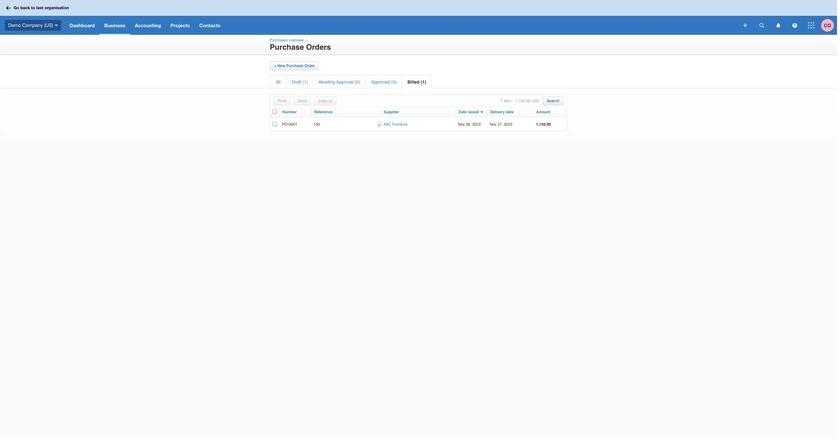 Task type: locate. For each thing, give the bounding box(es) containing it.
2 2023 from the left
[[504, 122, 513, 127]]

all
[[276, 80, 281, 85]]

banner
[[0, 0, 838, 35]]

2023
[[473, 122, 481, 127], [504, 122, 513, 127]]

0 horizontal spatial svg image
[[760, 23, 765, 28]]

to right copy
[[329, 99, 332, 103]]

0 horizontal spatial (1)
[[303, 80, 308, 85]]

svg image inside go back to last organisation link
[[6, 6, 10, 10]]

billed (1)
[[408, 80, 426, 85]]

business
[[104, 22, 125, 28]]

1 nov from the left
[[458, 122, 465, 127]]

(1)
[[303, 80, 308, 85], [421, 80, 426, 85]]

nov
[[458, 122, 465, 127], [490, 122, 497, 127]]

svg image inside demo company (us) popup button
[[55, 25, 58, 26]]

nov 26, 2023
[[458, 122, 481, 127]]

awaiting approval (0) button
[[319, 80, 360, 85]]

nov for nov 26, 2023
[[458, 122, 465, 127]]

1 horizontal spatial (1)
[[421, 80, 426, 85]]

back
[[20, 5, 30, 10]]

approved (5)
[[371, 80, 397, 85]]

print
[[278, 99, 286, 103]]

2 (1) from the left
[[421, 80, 426, 85]]

purchases overview
[[270, 38, 304, 42]]

nov 27, 2023
[[490, 122, 513, 127]]

raised
[[468, 110, 479, 114]]

nov left 27,
[[490, 122, 497, 127]]

0 horizontal spatial 2023
[[473, 122, 481, 127]]

banner containing co
[[0, 0, 838, 35]]

go
[[14, 5, 19, 10]]

0 horizontal spatial nov
[[458, 122, 465, 127]]

copy to
[[318, 99, 332, 103]]

date
[[506, 110, 514, 114]]

dashboard link
[[65, 16, 100, 35]]

copy to button
[[318, 99, 332, 103]]

demo
[[8, 22, 21, 28]]

svg image
[[6, 6, 10, 10], [777, 23, 781, 28], [793, 23, 797, 28], [744, 23, 748, 27], [55, 25, 58, 26]]

awaiting
[[319, 80, 335, 85]]

1,150.00 right the |
[[516, 99, 531, 103]]

new
[[278, 64, 285, 68]]

to
[[31, 5, 35, 10], [329, 99, 332, 103]]

2023 right 27,
[[504, 122, 513, 127]]

1 2023 from the left
[[473, 122, 481, 127]]

copy
[[318, 99, 328, 103]]

purchase down purchases overview link on the top
[[270, 43, 304, 52]]

svg image
[[808, 22, 815, 29], [760, 23, 765, 28]]

purchase orders
[[270, 43, 331, 52]]

(1) for billed (1)
[[421, 80, 426, 85]]

draft (1)
[[292, 80, 308, 85]]

1 horizontal spatial 2023
[[504, 122, 513, 127]]

accounting button
[[130, 16, 166, 35]]

0 vertical spatial 1,150.00
[[516, 99, 531, 103]]

nov left 26,
[[458, 122, 465, 127]]

0 horizontal spatial to
[[31, 5, 35, 10]]

purchase
[[270, 43, 304, 52], [286, 64, 304, 68]]

business button
[[100, 16, 130, 35]]

co button
[[822, 16, 838, 35]]

contacts
[[199, 22, 220, 28]]

2 nov from the left
[[490, 122, 497, 127]]

1,150.00
[[516, 99, 531, 103], [536, 122, 551, 127]]

usd
[[532, 99, 540, 103]]

1 vertical spatial purchase
[[286, 64, 304, 68]]

billed (1) button
[[408, 80, 426, 85]]

last
[[36, 5, 43, 10]]

dashboard
[[70, 22, 95, 28]]

send button
[[298, 99, 307, 103]]

(1) right billed at top
[[421, 80, 426, 85]]

1 horizontal spatial nov
[[490, 122, 497, 127]]

purchase right new
[[286, 64, 304, 68]]

billed
[[408, 80, 420, 85]]

(1) right draft
[[303, 80, 308, 85]]

date raised
[[459, 110, 479, 114]]

1 horizontal spatial 1,150.00
[[536, 122, 551, 127]]

supplier
[[384, 110, 399, 114]]

print button
[[278, 99, 286, 103]]

projects button
[[166, 16, 195, 35]]

1
[[501, 99, 503, 103]]

1 vertical spatial to
[[329, 99, 332, 103]]

date
[[459, 110, 467, 114]]

go back to last organisation link
[[4, 2, 73, 14]]

2023 right 26,
[[473, 122, 481, 127]]

(1) for draft (1)
[[303, 80, 308, 85]]

to left last
[[31, 5, 35, 10]]

order
[[305, 64, 315, 68]]

1 (1) from the left
[[303, 80, 308, 85]]

item
[[504, 99, 511, 103]]

1,150.00 down "amount" link on the right of page
[[536, 122, 551, 127]]

26,
[[466, 122, 471, 127]]

number
[[283, 110, 297, 114]]



Task type: describe. For each thing, give the bounding box(es) containing it.
reference link
[[314, 110, 333, 114]]

amount link
[[536, 110, 551, 114]]

(us)
[[44, 22, 53, 28]]

nov for nov 27, 2023
[[490, 122, 497, 127]]

approved
[[371, 80, 390, 85]]

1 item | 1,150.00 usd
[[501, 99, 540, 103]]

purchases
[[270, 38, 288, 42]]

projects
[[171, 22, 190, 28]]

reference
[[314, 110, 333, 114]]

0 horizontal spatial 1,150.00
[[516, 99, 531, 103]]

+ new purchase order
[[274, 64, 315, 68]]

2023 for nov 27, 2023
[[504, 122, 513, 127]]

(0)
[[355, 80, 360, 85]]

furniture
[[392, 122, 408, 127]]

1 vertical spatial 1,150.00
[[536, 122, 551, 127]]

150
[[314, 122, 320, 127]]

0001
[[289, 122, 297, 127]]

draft (1) button
[[292, 80, 308, 85]]

abc furniture
[[384, 122, 408, 127]]

abc furniture link
[[384, 122, 408, 127]]

overview
[[289, 38, 304, 42]]

1 horizontal spatial to
[[329, 99, 332, 103]]

search button
[[547, 99, 560, 103]]

abc
[[384, 122, 391, 127]]

contacts button
[[195, 16, 225, 35]]

all button
[[276, 80, 281, 85]]

number link
[[283, 110, 297, 114]]

delivery
[[490, 110, 505, 114]]

approved (5) button
[[371, 80, 397, 85]]

+
[[274, 64, 277, 68]]

+ new purchase order button
[[274, 64, 315, 68]]

po-
[[282, 122, 289, 127]]

accounting
[[135, 22, 161, 28]]

purchases overview link
[[270, 38, 304, 42]]

supplier link
[[384, 110, 399, 114]]

co
[[824, 22, 832, 28]]

(5)
[[391, 80, 397, 85]]

awaiting approval (0)
[[319, 80, 360, 85]]

search
[[547, 99, 560, 103]]

po-0001
[[282, 122, 297, 127]]

send
[[298, 99, 307, 103]]

1 horizontal spatial svg image
[[808, 22, 815, 29]]

demo company (us) button
[[0, 16, 65, 35]]

company
[[22, 22, 43, 28]]

demo company (us)
[[8, 22, 53, 28]]

orders
[[306, 43, 331, 52]]

amount
[[536, 110, 551, 114]]

date raised link
[[459, 110, 479, 114]]

0 vertical spatial purchase
[[270, 43, 304, 52]]

|
[[513, 99, 514, 103]]

27,
[[498, 122, 503, 127]]

organisation
[[44, 5, 69, 10]]

go back to last organisation
[[14, 5, 69, 10]]

delivery date
[[490, 110, 514, 114]]

draft
[[292, 80, 301, 85]]

delivery date link
[[490, 110, 514, 114]]

2023 for nov 26, 2023
[[473, 122, 481, 127]]

0 vertical spatial to
[[31, 5, 35, 10]]

approval
[[336, 80, 354, 85]]



Task type: vqa. For each thing, say whether or not it's contained in the screenshot.
bills.
no



